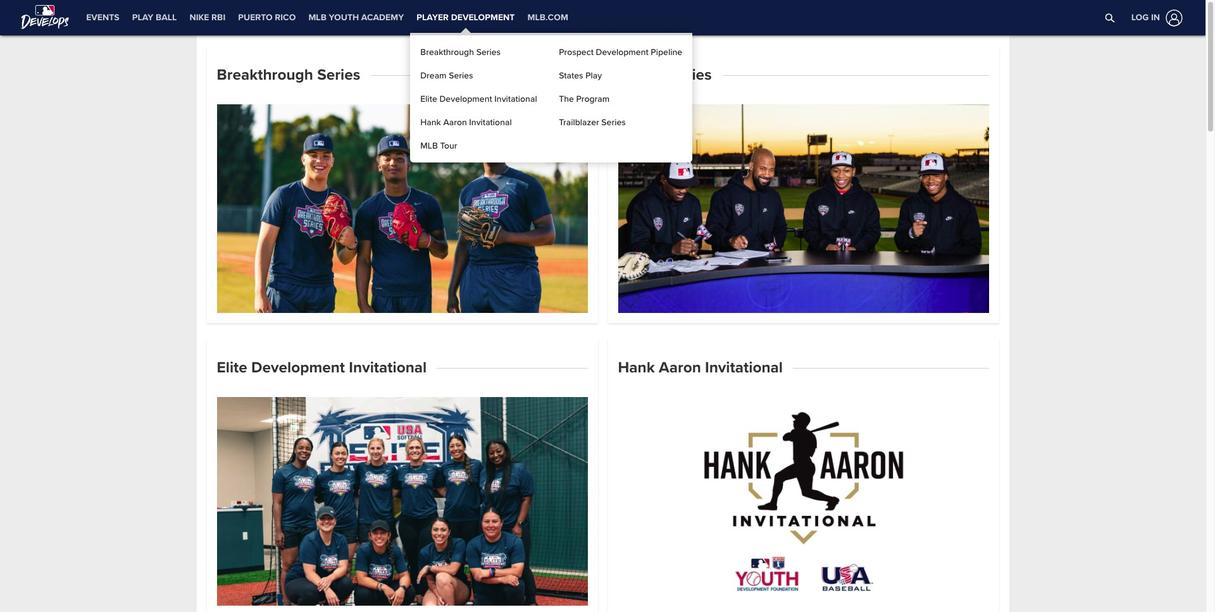 Task type: locate. For each thing, give the bounding box(es) containing it.
development inside elite development invitational link
[[440, 94, 492, 104]]

0 horizontal spatial aaron
[[443, 117, 467, 128]]

play ball
[[132, 12, 177, 23]]

mlb left 'tour'
[[420, 141, 438, 151]]

dream series link
[[415, 64, 549, 87]]

series down breakthrough series link on the left of the page
[[449, 70, 473, 81]]

play right "states" on the left top of page
[[586, 70, 602, 81]]

0 horizontal spatial play
[[132, 12, 153, 23]]

dream series up elite development invitational link
[[420, 70, 473, 81]]

1 vertical spatial mlb
[[420, 141, 438, 151]]

0 horizontal spatial dream
[[420, 70, 447, 81]]

mlb youth academy link
[[302, 0, 410, 35]]

top navigation element
[[0, 0, 1206, 163]]

elite inside secondary navigation element
[[420, 94, 437, 104]]

aaron inside secondary navigation element
[[443, 117, 467, 128]]

prospect development pipeline
[[559, 47, 682, 58]]

dream down breakthrough series link on the left of the page
[[420, 70, 447, 81]]

series up dream series link
[[476, 47, 501, 58]]

log
[[1131, 12, 1149, 23]]

1 vertical spatial hank
[[618, 359, 655, 377]]

hank
[[420, 117, 441, 128], [618, 359, 655, 377]]

play
[[132, 12, 153, 23], [586, 70, 602, 81]]

0 vertical spatial breakthrough series
[[420, 47, 501, 58]]

1 horizontal spatial breakthrough
[[420, 47, 474, 58]]

series inside dream series link
[[449, 70, 473, 81]]

rico
[[275, 12, 296, 23]]

0 horizontal spatial dream series
[[420, 70, 473, 81]]

secondary navigation element
[[80, 0, 692, 163]]

series for dream series link
[[449, 70, 473, 81]]

dream series
[[618, 66, 712, 84], [420, 70, 473, 81]]

0 horizontal spatial mlb
[[308, 12, 327, 23]]

dream series inside dream series link
[[420, 70, 473, 81]]

1 vertical spatial breakthrough
[[217, 66, 313, 84]]

1 horizontal spatial play
[[586, 70, 602, 81]]

breakthrough
[[420, 47, 474, 58], [217, 66, 313, 84]]

series down the program link
[[602, 117, 626, 128]]

events
[[86, 12, 119, 23]]

prospect development pipeline link
[[554, 41, 687, 64]]

puerto rico link
[[232, 0, 302, 35]]

breakthrough series up dream series link
[[420, 47, 501, 58]]

hank aaron invitational inside secondary navigation element
[[420, 117, 512, 128]]

elite development invitational link
[[415, 87, 549, 111]]

0 vertical spatial breakthrough
[[420, 47, 474, 58]]

player development link
[[410, 0, 521, 35]]

trailblazer series
[[559, 117, 626, 128]]

0 vertical spatial mlb
[[308, 12, 327, 23]]

youth
[[329, 12, 359, 23]]

1 vertical spatial hank aaron invitational
[[618, 359, 783, 377]]

0 vertical spatial hank
[[420, 117, 441, 128]]

0 vertical spatial aaron
[[443, 117, 467, 128]]

1 vertical spatial elite
[[217, 359, 247, 377]]

series
[[476, 47, 501, 58], [317, 66, 360, 84], [669, 66, 712, 84], [449, 70, 473, 81], [602, 117, 626, 128]]

0 horizontal spatial hank
[[420, 117, 441, 128]]

mlb left youth on the top left of the page
[[308, 12, 327, 23]]

states play
[[559, 70, 602, 81]]

series inside trailblazer series link
[[602, 117, 626, 128]]

0 horizontal spatial hank aaron invitational
[[420, 117, 512, 128]]

elite development invitational
[[420, 94, 537, 104], [217, 359, 427, 377]]

mlb
[[308, 12, 327, 23], [420, 141, 438, 151]]

aaron
[[443, 117, 467, 128], [659, 359, 701, 377]]

series inside breakthrough series link
[[476, 47, 501, 58]]

elite
[[420, 94, 437, 104], [217, 359, 247, 377]]

1 vertical spatial aaron
[[659, 359, 701, 377]]

breakthrough series down rico
[[217, 66, 360, 84]]

0 horizontal spatial elite
[[217, 359, 247, 377]]

development inside player development link
[[451, 12, 515, 23]]

breakthrough series
[[420, 47, 501, 58], [217, 66, 360, 84]]

0 vertical spatial elite
[[420, 94, 437, 104]]

development
[[451, 12, 515, 23], [596, 47, 649, 58], [440, 94, 492, 104], [251, 359, 345, 377]]

play left ball
[[132, 12, 153, 23]]

1 vertical spatial play
[[586, 70, 602, 81]]

ball
[[156, 12, 177, 23]]

0 horizontal spatial breakthrough series
[[217, 66, 360, 84]]

trailblazer series link
[[554, 111, 687, 134]]

dream series down pipeline
[[618, 66, 712, 84]]

series for breakthrough series link on the left of the page
[[476, 47, 501, 58]]

dream down prospect development pipeline link at the top of page
[[618, 66, 665, 84]]

1 horizontal spatial hank aaron invitational
[[618, 359, 783, 377]]

events link
[[80, 0, 126, 35]]

pipeline
[[651, 47, 682, 58]]

in
[[1151, 12, 1160, 23]]

series for trailblazer series link at the top of the page
[[602, 117, 626, 128]]

breakthrough down the puerto rico link
[[217, 66, 313, 84]]

1 horizontal spatial aaron
[[659, 359, 701, 377]]

invitational
[[495, 94, 537, 104], [469, 117, 512, 128], [349, 359, 427, 377], [705, 359, 783, 377]]

series down pipeline
[[669, 66, 712, 84]]

hank aaron invitational
[[420, 117, 512, 128], [618, 359, 783, 377]]

trailblazer
[[559, 117, 599, 128]]

1 horizontal spatial dream
[[618, 66, 665, 84]]

mlb tour link
[[415, 134, 549, 158]]

1 horizontal spatial breakthrough series
[[420, 47, 501, 58]]

1 vertical spatial breakthrough series
[[217, 66, 360, 84]]

0 vertical spatial elite development invitational
[[420, 94, 537, 104]]

the program
[[559, 94, 610, 104]]

log in button
[[1124, 7, 1186, 29]]

prospect
[[559, 47, 594, 58]]

the
[[559, 94, 574, 104]]

0 vertical spatial play
[[132, 12, 153, 23]]

1 horizontal spatial elite
[[420, 94, 437, 104]]

1 horizontal spatial mlb
[[420, 141, 438, 151]]

1 horizontal spatial hank
[[618, 359, 655, 377]]

puerto
[[238, 12, 273, 23]]

dream
[[618, 66, 665, 84], [420, 70, 447, 81]]

0 vertical spatial hank aaron invitational
[[420, 117, 512, 128]]

breakthrough down player
[[420, 47, 474, 58]]

hank aaron invitational link
[[415, 111, 549, 134]]



Task type: describe. For each thing, give the bounding box(es) containing it.
nike rbi link
[[183, 0, 232, 35]]

series down youth on the top left of the page
[[317, 66, 360, 84]]

breakthrough series link
[[415, 41, 549, 64]]

program
[[576, 94, 610, 104]]

play ball link
[[126, 0, 183, 35]]

rbi
[[211, 12, 225, 23]]

mlb youth academy
[[308, 12, 404, 23]]

major league baseball image
[[20, 4, 70, 29]]

mlb.com
[[528, 12, 568, 23]]

log in
[[1131, 12, 1160, 23]]

elite development invitational inside elite development invitational link
[[420, 94, 537, 104]]

the program link
[[554, 87, 687, 111]]

player
[[417, 12, 449, 23]]

player development
[[417, 12, 515, 23]]

development inside prospect development pipeline link
[[596, 47, 649, 58]]

puerto rico
[[238, 12, 296, 23]]

breakthrough inside secondary navigation element
[[420, 47, 474, 58]]

hank inside secondary navigation element
[[420, 117, 441, 128]]

search image
[[1105, 13, 1115, 23]]

mlb tour
[[420, 141, 457, 151]]

states
[[559, 70, 583, 81]]

nike rbi
[[190, 12, 225, 23]]

states play link
[[554, 64, 687, 87]]

tour
[[440, 141, 457, 151]]

academy
[[361, 12, 404, 23]]

mlb.com link
[[521, 0, 575, 35]]

play inside "link"
[[586, 70, 602, 81]]

dream inside secondary navigation element
[[420, 70, 447, 81]]

mlb for mlb tour
[[420, 141, 438, 151]]

0 horizontal spatial breakthrough
[[217, 66, 313, 84]]

nike
[[190, 12, 209, 23]]

1 horizontal spatial dream series
[[618, 66, 712, 84]]

breakthrough series inside secondary navigation element
[[420, 47, 501, 58]]

mlb for mlb youth academy
[[308, 12, 327, 23]]

1 vertical spatial elite development invitational
[[217, 359, 427, 377]]



Task type: vqa. For each thing, say whether or not it's contained in the screenshot.
play
yes



